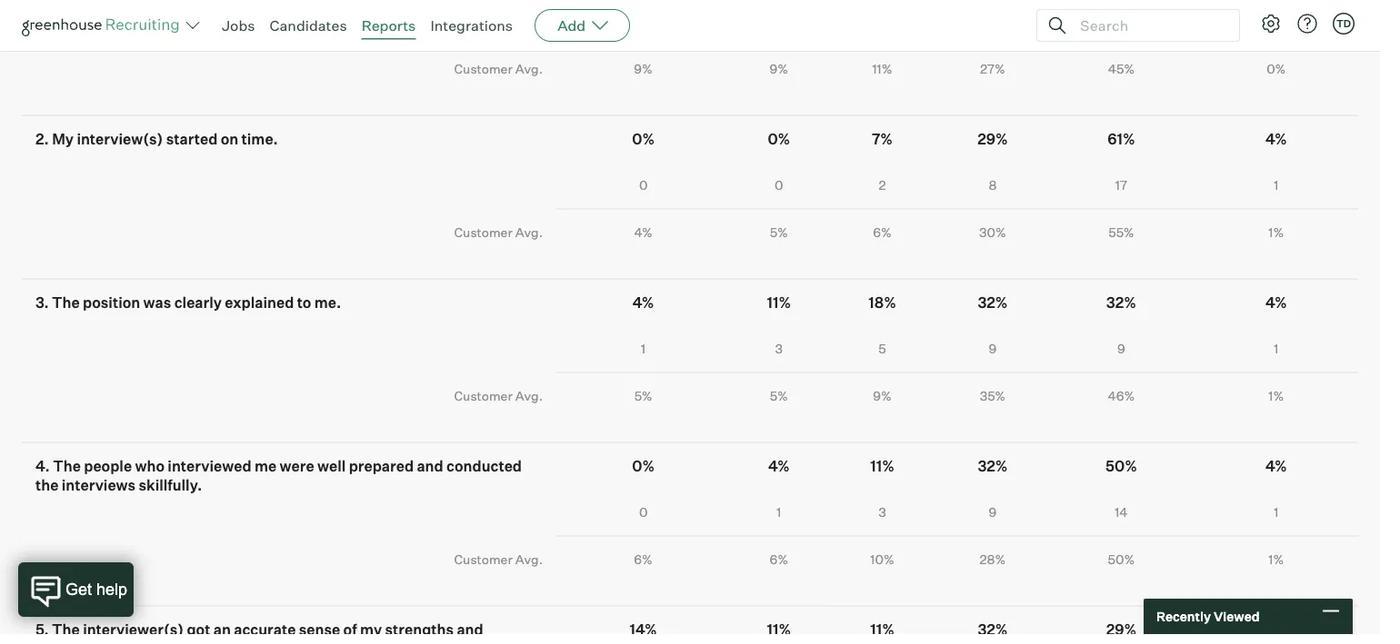 Task type: describe. For each thing, give the bounding box(es) containing it.
14
[[1115, 505, 1128, 521]]

15
[[1116, 14, 1128, 30]]

interviews
[[62, 477, 136, 495]]

jobs
[[222, 16, 255, 35]]

started
[[166, 130, 218, 148]]

configure image
[[1261, 13, 1283, 35]]

1% for 55%
[[1269, 225, 1285, 241]]

0 horizontal spatial 9%
[[634, 61, 653, 77]]

9 up the "46%"
[[1118, 341, 1126, 357]]

2 horizontal spatial 9%
[[873, 389, 892, 404]]

1 horizontal spatial 9%
[[770, 61, 789, 77]]

avg. for 4%
[[516, 224, 543, 240]]

interviewed
[[168, 458, 252, 476]]

add button
[[535, 9, 631, 42]]

who
[[135, 458, 165, 476]]

add
[[558, 16, 586, 35]]

1 vertical spatial 11%
[[767, 294, 791, 312]]

clearly
[[174, 294, 222, 312]]

me
[[255, 458, 277, 476]]

32% for 50%
[[978, 458, 1008, 476]]

4.
[[35, 458, 50, 476]]

was
[[143, 294, 171, 312]]

46%
[[1108, 389, 1135, 404]]

17
[[1116, 178, 1128, 193]]

viewed
[[1214, 609, 1260, 625]]

customer avg. for 9%
[[454, 61, 543, 77]]

0 vertical spatial 3
[[775, 341, 783, 357]]

10%
[[871, 552, 895, 568]]

customer for 9%
[[454, 61, 513, 77]]

were
[[280, 458, 314, 476]]

prepared
[[349, 458, 414, 476]]

2
[[879, 178, 886, 193]]

customer for 5%
[[454, 388, 513, 404]]

people
[[84, 458, 132, 476]]

3.
[[35, 294, 49, 312]]

50% for 28%
[[1108, 552, 1135, 568]]

2. my interview(s) started on time.
[[35, 130, 278, 148]]

position
[[83, 294, 140, 312]]

5% for 4%
[[770, 225, 788, 241]]

32% down 55% on the right top
[[1107, 294, 1137, 312]]

time.
[[242, 130, 278, 148]]

9 for 14
[[989, 505, 997, 521]]

11% for 9%
[[873, 61, 893, 77]]

2 horizontal spatial 6%
[[873, 225, 892, 241]]

18%
[[869, 294, 897, 312]]

11% for 4%
[[871, 458, 895, 476]]

55%
[[1109, 225, 1135, 241]]

skillfully.
[[139, 477, 202, 495]]

integrations
[[431, 16, 513, 35]]

td button
[[1333, 13, 1355, 35]]

the for people
[[53, 458, 81, 476]]

4. the people who interviewed me were well prepared and conducted the interviews skillfully.
[[35, 458, 522, 495]]

customer for 4%
[[454, 224, 513, 240]]

customer avg. for 6%
[[454, 552, 543, 568]]

reports
[[362, 16, 416, 35]]



Task type: vqa. For each thing, say whether or not it's contained in the screenshot.
6% to the middle
yes



Task type: locate. For each thing, give the bounding box(es) containing it.
the for position
[[52, 294, 80, 312]]

1 horizontal spatial 3
[[879, 505, 887, 521]]

to
[[297, 294, 311, 312]]

2 avg. from the top
[[516, 224, 543, 240]]

45%
[[1109, 61, 1135, 77]]

9%
[[634, 61, 653, 77], [770, 61, 789, 77], [873, 389, 892, 404]]

customer
[[454, 61, 513, 77], [454, 224, 513, 240], [454, 388, 513, 404], [454, 552, 513, 568]]

3 avg. from the top
[[516, 388, 543, 404]]

0 vertical spatial 11%
[[873, 61, 893, 77]]

1% for 46%
[[1269, 389, 1285, 404]]

28%
[[980, 552, 1006, 568]]

9 up 35% on the bottom of the page
[[989, 341, 997, 357]]

0 for 1
[[639, 505, 648, 521]]

1 1% from the top
[[1269, 225, 1285, 241]]

1%
[[1269, 225, 1285, 241], [1269, 389, 1285, 404], [1269, 552, 1285, 568]]

1 avg. from the top
[[516, 61, 543, 77]]

td button
[[1330, 9, 1359, 38]]

2 customer from the top
[[454, 224, 513, 240]]

0%
[[1267, 61, 1287, 77], [632, 130, 655, 148], [768, 130, 791, 148], [632, 458, 655, 476]]

explained
[[225, 294, 294, 312]]

1% for 50%
[[1269, 552, 1285, 568]]

the right 3. on the top
[[52, 294, 80, 312]]

reports link
[[362, 16, 416, 35]]

2 vertical spatial 1%
[[1269, 552, 1285, 568]]

0 vertical spatial the
[[52, 294, 80, 312]]

32% for 32%
[[978, 294, 1008, 312]]

0
[[639, 178, 648, 193], [775, 178, 784, 193], [639, 505, 648, 521]]

6%
[[873, 225, 892, 241], [634, 552, 653, 568], [770, 552, 789, 568]]

interview(s)
[[77, 130, 163, 148]]

greenhouse recruiting image
[[22, 15, 186, 36]]

1 customer avg. from the top
[[454, 61, 543, 77]]

avg. for 6%
[[516, 552, 543, 568]]

customer avg.
[[454, 61, 543, 77], [454, 224, 543, 240], [454, 388, 543, 404], [454, 552, 543, 568]]

61%
[[1108, 130, 1136, 148]]

50% for 32%
[[1106, 458, 1138, 476]]

32% down 35% on the bottom of the page
[[978, 458, 1008, 476]]

1
[[641, 14, 646, 30], [1275, 14, 1279, 30], [1275, 178, 1279, 193], [641, 341, 646, 357], [1275, 341, 1279, 357], [777, 505, 782, 521], [1275, 505, 1279, 521]]

the right 4.
[[53, 458, 81, 476]]

2 1% from the top
[[1269, 389, 1285, 404]]

50% up 14
[[1106, 458, 1138, 476]]

recently viewed
[[1157, 609, 1260, 625]]

0 vertical spatial 1%
[[1269, 225, 1285, 241]]

avg. for 5%
[[516, 388, 543, 404]]

3. the position was clearly explained to me.
[[35, 294, 341, 312]]

1 vertical spatial 50%
[[1108, 552, 1135, 568]]

customer avg. for 4%
[[454, 224, 543, 240]]

0 for 0
[[639, 178, 648, 193]]

me.
[[315, 294, 341, 312]]

11%
[[873, 61, 893, 77], [767, 294, 791, 312], [871, 458, 895, 476]]

the
[[52, 294, 80, 312], [53, 458, 81, 476]]

well
[[317, 458, 346, 476]]

35%
[[980, 389, 1006, 404]]

4 customer from the top
[[454, 552, 513, 568]]

candidates
[[270, 16, 347, 35]]

0 horizontal spatial 6%
[[634, 552, 653, 568]]

avg.
[[516, 61, 543, 77], [516, 224, 543, 240], [516, 388, 543, 404], [516, 552, 543, 568]]

9 up 28%
[[989, 505, 997, 521]]

integrations link
[[431, 16, 513, 35]]

5%
[[770, 225, 788, 241], [635, 389, 653, 404], [770, 389, 788, 404]]

1 vertical spatial 3
[[879, 505, 887, 521]]

5% for 5%
[[770, 389, 788, 404]]

50% down 14
[[1108, 552, 1135, 568]]

Search text field
[[1076, 12, 1223, 39]]

2 vertical spatial 11%
[[871, 458, 895, 476]]

conducted
[[447, 458, 522, 476]]

recently
[[1157, 609, 1212, 625]]

jobs link
[[222, 16, 255, 35]]

2 customer avg. from the top
[[454, 224, 543, 240]]

1 horizontal spatial 6%
[[770, 552, 789, 568]]

2.
[[35, 130, 49, 148]]

1 vertical spatial the
[[53, 458, 81, 476]]

3 customer from the top
[[454, 388, 513, 404]]

32% down 30%
[[978, 294, 1008, 312]]

4 avg. from the top
[[516, 552, 543, 568]]

50%
[[1106, 458, 1138, 476], [1108, 552, 1135, 568]]

avg. for 9%
[[516, 61, 543, 77]]

5
[[879, 341, 887, 357]]

customer for 6%
[[454, 552, 513, 568]]

4%
[[1266, 130, 1288, 148], [634, 225, 653, 241], [633, 294, 654, 312], [1266, 294, 1288, 312], [769, 458, 790, 476], [1266, 458, 1288, 476]]

4 customer avg. from the top
[[454, 552, 543, 568]]

and
[[417, 458, 444, 476]]

3 1% from the top
[[1269, 552, 1285, 568]]

customer avg. for 5%
[[454, 388, 543, 404]]

8
[[989, 178, 997, 193]]

1 vertical spatial 1%
[[1269, 389, 1285, 404]]

32%
[[978, 294, 1008, 312], [1107, 294, 1137, 312], [978, 458, 1008, 476]]

9 for 9
[[989, 341, 997, 357]]

td
[[1337, 17, 1352, 30]]

0 horizontal spatial 3
[[775, 341, 783, 357]]

my
[[52, 130, 74, 148]]

0 vertical spatial 50%
[[1106, 458, 1138, 476]]

the
[[35, 477, 59, 495]]

the inside 4. the people who interviewed me were well prepared and conducted the interviews skillfully.
[[53, 458, 81, 476]]

candidates link
[[270, 16, 347, 35]]

1 customer from the top
[[454, 61, 513, 77]]

30%
[[980, 225, 1007, 241]]

9
[[989, 341, 997, 357], [1118, 341, 1126, 357], [989, 505, 997, 521]]

27%
[[981, 61, 1006, 77]]

on
[[221, 130, 239, 148]]

29%
[[978, 130, 1008, 148]]

3 customer avg. from the top
[[454, 388, 543, 404]]

3
[[775, 341, 783, 357], [879, 505, 887, 521]]

7%
[[872, 130, 893, 148]]



